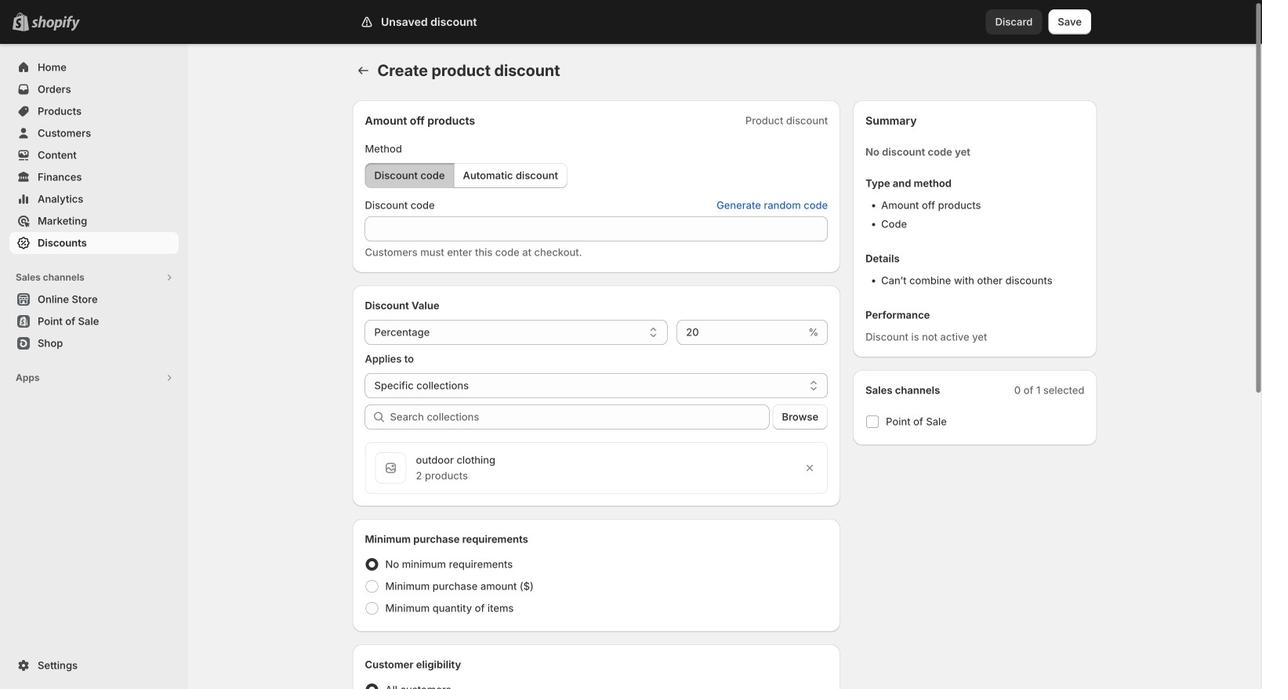 Task type: describe. For each thing, give the bounding box(es) containing it.
shopify image
[[31, 15, 80, 31]]

Search collections text field
[[390, 405, 770, 430]]



Task type: vqa. For each thing, say whether or not it's contained in the screenshot.
recipient
no



Task type: locate. For each thing, give the bounding box(es) containing it.
None text field
[[365, 216, 828, 242], [677, 320, 806, 345], [365, 216, 828, 242], [677, 320, 806, 345]]



